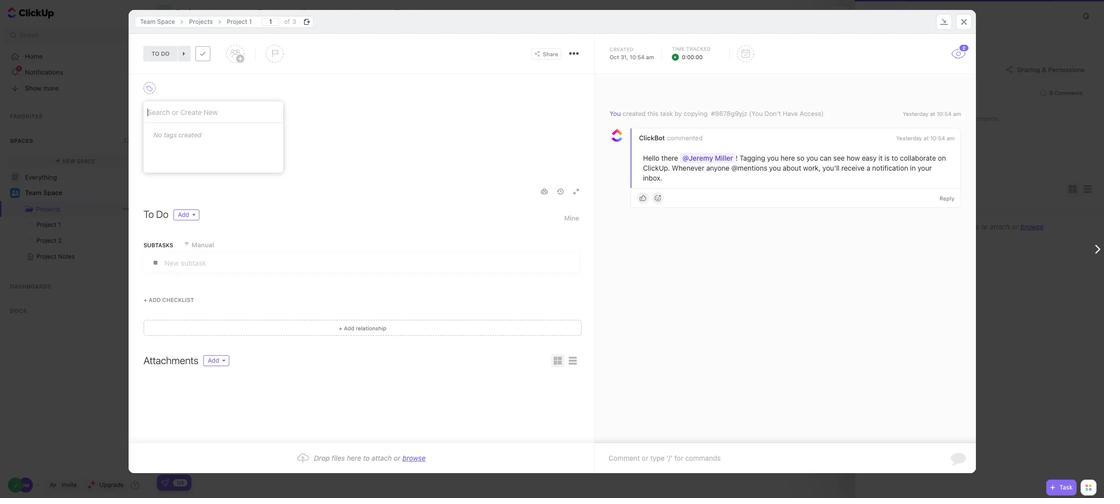 Task type: vqa. For each thing, say whether or not it's contained in the screenshot.
'here' to the right
yes



Task type: locate. For each thing, give the bounding box(es) containing it.
team space
[[870, 12, 902, 19], [140, 18, 175, 25], [25, 189, 62, 197]]

so
[[797, 154, 804, 163]]

2 vertical spatial task
[[1059, 485, 1073, 492]]

0 horizontal spatial to
[[363, 455, 369, 463]]

projects inside button
[[176, 8, 207, 17]]

1 vertical spatial share
[[543, 51, 558, 57]]

notes
[[58, 253, 75, 261]]

subtasks
[[143, 242, 173, 248]]

0 horizontal spatial created
[[178, 131, 201, 139]]

1 vertical spatial yesterday at 10:54 am
[[896, 135, 954, 142]]

projects inside task locations element
[[189, 18, 213, 25]]

0 horizontal spatial browse link
[[402, 455, 425, 463]]

1 vertical spatial drop
[[314, 455, 330, 463]]

+ new task down task 1
[[186, 263, 216, 270]]

yesterday
[[903, 111, 928, 117], [896, 135, 922, 142]]

invite
[[62, 482, 77, 490]]

task details element
[[128, 34, 976, 74]]

‎task up ‎task 2
[[199, 112, 214, 120]]

2 inside sidebar navigation
[[58, 237, 62, 245]]

board
[[267, 8, 287, 16]]

at for clickbot commented
[[923, 135, 929, 142]]

1 vertical spatial 3
[[215, 329, 220, 337]]

favorites
[[10, 113, 43, 120]]

don't
[[764, 110, 781, 118]]

1 horizontal spatial attach
[[990, 223, 1010, 231]]

0 vertical spatial at
[[930, 111, 935, 117]]

no
[[154, 131, 162, 139]]

0 horizontal spatial project 1 link
[[0, 217, 130, 233]]

share inside task details element
[[543, 51, 558, 57]]

created right tags
[[178, 131, 201, 139]]

0 vertical spatial + new task
[[186, 167, 216, 173]]

‎task 1 link
[[197, 108, 807, 124]]

1
[[249, 18, 252, 25], [215, 112, 219, 120], [58, 221, 61, 229], [215, 247, 219, 254]]

2 ‎task from the top
[[199, 131, 214, 139]]

2
[[956, 12, 959, 19], [215, 131, 219, 139], [58, 237, 62, 245]]

minimize task image
[[940, 18, 948, 25]]

projects up search tasks...
[[176, 8, 207, 17]]

to
[[891, 154, 898, 163], [981, 223, 988, 231], [363, 455, 369, 463]]

time
[[672, 46, 684, 52]]

task for task 3
[[199, 329, 214, 337]]

project for bottom the project 2 link
[[36, 237, 56, 245]]

0 horizontal spatial share button
[[531, 48, 561, 60]]

collaborate
[[900, 154, 936, 163]]

docs
[[10, 308, 27, 315]]

1 vertical spatial at
[[923, 135, 929, 142]]

everything link
[[0, 169, 150, 185]]

0 vertical spatial ‎task
[[199, 112, 214, 120]]

hide closed button
[[1037, 196, 1086, 206]]

0 vertical spatial 10:54
[[630, 54, 644, 60]]

1 vertical spatial + new task
[[186, 263, 216, 270]]

new up everything link
[[63, 158, 76, 164]]

a
[[866, 164, 870, 173]]

at for you created this task by copying #8678g9yjz (you don't have access)
[[930, 111, 935, 117]]

1/4
[[176, 480, 184, 486]]

0 horizontal spatial project 1
[[36, 221, 61, 229]]

0 horizontal spatial team space
[[25, 189, 62, 197]]

more
[[43, 84, 59, 92]]

1 vertical spatial drop files here to attach or browse
[[314, 455, 425, 463]]

10:54
[[630, 54, 644, 60], [937, 111, 951, 117], [930, 135, 945, 142]]

1 inside task locations element
[[249, 18, 252, 25]]

show more
[[25, 84, 59, 92]]

1 vertical spatial task
[[199, 329, 214, 337]]

1 vertical spatial attachments
[[143, 355, 198, 367]]

! tagging you here so you can see how easy it is to collaborate on clickup. whenever anyone @mentions you about work, you'll receive a notification in your inbox.
[[643, 154, 948, 183]]

projects link left minimize task image
[[908, 12, 930, 19]]

1 vertical spatial created
[[178, 131, 201, 139]]

2 horizontal spatial 2
[[956, 12, 959, 19]]

projects down everything
[[36, 205, 61, 213]]

0 vertical spatial project 1
[[227, 18, 252, 25]]

1 horizontal spatial at
[[930, 111, 935, 117]]

2 right minimize task image
[[956, 12, 959, 19]]

attachments inside task body element
[[143, 355, 198, 367]]

you left 'about'
[[769, 164, 781, 173]]

0 vertical spatial task
[[199, 247, 214, 254]]

+ new task down ‎task 2
[[186, 167, 216, 173]]

project inside "link"
[[36, 253, 56, 261]]

+ new task
[[186, 167, 216, 173], [186, 263, 216, 270]]

no tags created
[[154, 131, 201, 139]]

1 ‎task from the top
[[199, 112, 214, 120]]

+ inside task body element
[[143, 297, 147, 304]]

copying
[[684, 110, 707, 118]]

share
[[1075, 9, 1091, 16], [543, 51, 558, 57]]

0 horizontal spatial here
[[347, 455, 361, 463]]

search up home
[[19, 31, 39, 39]]

project 2 link
[[936, 12, 959, 19], [0, 233, 130, 249]]

team inside task locations element
[[140, 18, 155, 25]]

space inside task locations element
[[157, 18, 175, 25]]

1 horizontal spatial attachments
[[870, 183, 925, 195]]

here for the topmost browse link
[[965, 223, 979, 231]]

can
[[820, 154, 831, 163]]

search inside sidebar navigation
[[19, 31, 39, 39]]

search tasks...
[[167, 30, 208, 37]]

your
[[917, 164, 932, 173]]

2 vertical spatial here
[[347, 455, 361, 463]]

1 horizontal spatial created
[[622, 110, 645, 118]]

anyone
[[706, 164, 729, 173]]

search left tasks... at the left top of the page
[[167, 30, 187, 37]]

0 vertical spatial 3
[[292, 18, 296, 25]]

3 inside task locations element
[[292, 18, 296, 25]]

table
[[404, 8, 421, 16]]

project 1 down list
[[227, 18, 252, 25]]

new task button
[[218, 60, 260, 70]]

1 vertical spatial yesterday
[[896, 135, 922, 142]]

1 vertical spatial ‎task
[[199, 131, 214, 139]]

you'll
[[822, 164, 839, 173]]

‎task
[[199, 112, 214, 120], [199, 131, 214, 139]]

1 horizontal spatial files
[[950, 223, 963, 231]]

space
[[885, 12, 902, 19], [157, 18, 175, 25], [77, 158, 95, 164], [43, 189, 62, 197]]

0 vertical spatial browse link
[[1021, 223, 1044, 231]]

team space inside sidebar navigation
[[25, 189, 62, 197]]

1 for the project 1 link in the task locations element
[[249, 18, 252, 25]]

2 vertical spatial 2
[[58, 237, 62, 245]]

0 horizontal spatial 3
[[215, 329, 220, 337]]

0 horizontal spatial project 2 link
[[0, 233, 130, 249]]

@mentions
[[731, 164, 767, 173]]

+ add checklist
[[143, 297, 194, 304]]

0 vertical spatial files
[[950, 223, 963, 231]]

‎task down ‎task 1
[[199, 131, 214, 139]]

team space link
[[870, 12, 902, 19], [135, 16, 180, 28], [25, 185, 141, 201]]

2 horizontal spatial here
[[965, 223, 979, 231]]

search for search tasks...
[[167, 30, 187, 37]]

0 horizontal spatial team
[[25, 189, 42, 197]]

1 horizontal spatial team
[[140, 18, 155, 25]]

0 vertical spatial created
[[622, 110, 645, 118]]

+ up checklist in the bottom left of the page
[[186, 263, 190, 270]]

+ left add
[[143, 297, 147, 304]]

project 1 link up notes on the left of page
[[0, 217, 130, 233]]

0 horizontal spatial drop
[[314, 455, 330, 463]]

you up work,
[[806, 154, 818, 163]]

2 up project notes
[[58, 237, 62, 245]]

0 horizontal spatial search
[[19, 31, 39, 39]]

0 vertical spatial project 2 link
[[936, 12, 959, 19]]

1 vertical spatial project 1 link
[[0, 217, 130, 233]]

am for commented
[[946, 135, 954, 142]]

or
[[1012, 223, 1019, 231], [393, 455, 400, 463]]

browse link
[[1021, 223, 1044, 231], [402, 455, 425, 463]]

1 vertical spatial attach
[[371, 455, 392, 463]]

0 horizontal spatial files
[[331, 455, 345, 463]]

‎task inside ‎task 2 link
[[199, 131, 214, 139]]

‎task for ‎task 1
[[199, 112, 214, 120]]

1 horizontal spatial 3
[[292, 18, 296, 25]]

1 horizontal spatial search
[[167, 30, 187, 37]]

⌘k
[[129, 31, 138, 39]]

projects link down everything link
[[1, 201, 120, 217]]

yesterday for clickbot commented
[[896, 135, 922, 142]]

2 vertical spatial 10:54
[[930, 135, 945, 142]]

team
[[870, 12, 884, 19], [140, 18, 155, 25], [25, 189, 42, 197]]

1 vertical spatial project 1
[[36, 221, 61, 229]]

1 horizontal spatial browse
[[1021, 223, 1044, 231]]

1 horizontal spatial project 1 link
[[222, 16, 257, 28]]

this
[[647, 110, 658, 118]]

project for project notes "link"
[[36, 253, 56, 261]]

2 vertical spatial am
[[946, 135, 954, 142]]

board link
[[267, 0, 291, 25]]

tasks...
[[188, 30, 208, 37]]

project 1 up project notes
[[36, 221, 61, 229]]

1 vertical spatial browse link
[[402, 455, 425, 463]]

about
[[783, 164, 801, 173]]

project inside task locations element
[[227, 18, 247, 25]]

projects link up tasks... at the left top of the page
[[184, 16, 218, 28]]

or inside dialog
[[393, 455, 400, 463]]

home link
[[0, 48, 150, 64]]

new down task 1
[[191, 263, 203, 270]]

1 + new task from the top
[[186, 167, 216, 173]]

10:54 inside created oct 31, 10:54 am
[[630, 54, 644, 60]]

whenever
[[672, 164, 704, 173]]

1 horizontal spatial share button
[[1062, 4, 1095, 20]]

project
[[936, 12, 955, 19], [227, 18, 247, 25], [36, 221, 56, 229], [36, 237, 56, 245], [36, 253, 56, 261]]

0 horizontal spatial browse
[[402, 455, 425, 463]]

‎task 2 link
[[197, 126, 807, 143]]

yesterday at 10:54 am up on
[[903, 111, 961, 117]]

hide
[[1047, 198, 1060, 205]]

you
[[767, 154, 779, 163], [806, 154, 818, 163], [769, 164, 781, 173]]

1 horizontal spatial here
[[780, 154, 795, 163]]

0 horizontal spatial drop files here to attach or browse
[[314, 455, 425, 463]]

0 vertical spatial project 1 link
[[222, 16, 257, 28]]

new inside sidebar navigation
[[63, 158, 76, 164]]

task
[[242, 62, 256, 68], [660, 110, 673, 118], [205, 167, 216, 173], [205, 263, 216, 270]]

0 horizontal spatial project 2
[[36, 237, 62, 245]]

1 vertical spatial share button
[[531, 48, 561, 60]]

project 2 inside sidebar navigation
[[36, 237, 62, 245]]

3
[[292, 18, 296, 25], [215, 329, 220, 337]]

project 1
[[227, 18, 252, 25], [36, 221, 61, 229]]

attachments
[[870, 183, 925, 195], [143, 355, 198, 367]]

0 vertical spatial here
[[780, 154, 795, 163]]

1 vertical spatial +
[[186, 263, 190, 270]]

0 vertical spatial am
[[646, 54, 654, 60]]

dialog
[[128, 10, 976, 474]]

project 1 link left set task position in this list number field
[[222, 16, 257, 28]]

10:54 for commented
[[930, 135, 945, 142]]

1 horizontal spatial browse link
[[1021, 223, 1044, 231]]

time tracked
[[672, 46, 711, 52]]

2 horizontal spatial to
[[981, 223, 988, 231]]

is
[[884, 154, 890, 163]]

projects link inside task locations element
[[184, 16, 218, 28]]

1 vertical spatial project 2
[[36, 237, 62, 245]]

0 horizontal spatial 2
[[58, 237, 62, 245]]

team space inside task locations element
[[140, 18, 175, 25]]

project notes link
[[0, 249, 130, 265]]

files inside dialog
[[331, 455, 345, 463]]

oct
[[609, 54, 619, 60]]

0 horizontal spatial attach
[[371, 455, 392, 463]]

permissions
[[1048, 66, 1085, 74]]

you right tagging
[[767, 154, 779, 163]]

0 horizontal spatial or
[[393, 455, 400, 463]]

clickup.
[[643, 164, 670, 173]]

0 horizontal spatial at
[[923, 135, 929, 142]]

yesterday at 10:54 am up collaborate
[[896, 135, 954, 142]]

1 horizontal spatial to
[[891, 154, 898, 163]]

Search or Create New text field
[[144, 102, 283, 123]]

0 vertical spatial yesterday at 10:54 am
[[903, 111, 961, 117]]

0 horizontal spatial attachments
[[143, 355, 198, 367]]

created left this
[[622, 110, 645, 118]]

task inside new task button
[[242, 62, 256, 68]]

clickbot
[[639, 134, 665, 142]]

‎task inside the ‎task 1 link
[[199, 112, 214, 120]]

2 down ‎task 1
[[215, 131, 219, 139]]

see
[[833, 154, 845, 163]]

1 horizontal spatial team space
[[140, 18, 175, 25]]

1 vertical spatial 2
[[215, 131, 219, 139]]

new down search tasks... text box
[[228, 62, 240, 68]]

drop
[[932, 223, 948, 231], [314, 455, 330, 463]]

+ down no tags created
[[186, 167, 190, 173]]

projects up tasks... at the left top of the page
[[189, 18, 213, 25]]

project 1 inside task locations element
[[227, 18, 252, 25]]

1 vertical spatial browse
[[402, 455, 425, 463]]

1 vertical spatial here
[[965, 223, 979, 231]]

1 horizontal spatial project 1
[[227, 18, 252, 25]]

1 horizontal spatial drop files here to attach or browse
[[932, 223, 1044, 231]]

1 vertical spatial files
[[331, 455, 345, 463]]

1 horizontal spatial share
[[1075, 9, 1091, 16]]

created
[[609, 46, 633, 52]]

am
[[646, 54, 654, 60], [953, 111, 961, 117], [946, 135, 954, 142]]



Task type: describe. For each thing, give the bounding box(es) containing it.
sharing & permissions link
[[1001, 63, 1089, 76]]

hide closed
[[1047, 198, 1084, 205]]

to do
[[143, 209, 168, 220]]

drop inside dialog
[[314, 455, 330, 463]]

files for bottom browse link
[[331, 455, 345, 463]]

0 horizontal spatial projects link
[[1, 201, 120, 217]]

1 horizontal spatial 2
[[215, 131, 219, 139]]

1 horizontal spatial project 2 link
[[936, 12, 959, 19]]

0 vertical spatial 2
[[956, 12, 959, 19]]

10:54 for created
[[937, 111, 951, 117]]

1 inside sidebar navigation
[[58, 221, 61, 229]]

3 for task 3
[[215, 329, 220, 337]]

New subtask text field
[[164, 254, 578, 272]]

mine link
[[564, 210, 579, 227]]

project notes
[[36, 253, 75, 261]]

gantt link
[[362, 0, 385, 25]]

list link
[[232, 0, 248, 25]]

projects inside sidebar navigation
[[36, 205, 61, 213]]

2 + new task from the top
[[186, 263, 216, 270]]

0 vertical spatial share button
[[1062, 4, 1095, 20]]

0 vertical spatial share
[[1075, 9, 1091, 16]]

home
[[25, 52, 43, 60]]

list
[[232, 8, 244, 16]]

task locations element
[[128, 10, 976, 34]]

user friends image
[[11, 190, 19, 196]]

3 for of 3
[[292, 18, 296, 25]]

1 for the ‎task 1 link
[[215, 112, 219, 120]]

you
[[609, 110, 621, 118]]

0 vertical spatial or
[[1012, 223, 1019, 231]]

‎task 1
[[199, 112, 219, 120]]

1 horizontal spatial project 2
[[936, 12, 959, 19]]

yesterday at 10:54 am for you created this task by copying #8678g9yjz (you don't have access)
[[903, 111, 961, 117]]

browse inside dialog
[[402, 455, 425, 463]]

have
[[783, 110, 798, 118]]

0 comments
[[1049, 90, 1083, 96]]

0 vertical spatial browse
[[1021, 223, 1044, 231]]

onboarding checklist button element
[[161, 480, 169, 488]]

am inside created oct 31, 10:54 am
[[646, 54, 654, 60]]

‎task 2
[[199, 131, 219, 139]]

upgrade link
[[84, 479, 128, 493]]

#8678g9yjz
[[711, 110, 747, 118]]

(you
[[749, 110, 763, 118]]

reply
[[939, 195, 954, 202]]

share button inside task details element
[[531, 48, 561, 60]]

checklist
[[162, 297, 194, 304]]

2 horizontal spatial team space
[[870, 12, 902, 19]]

task 1 link
[[197, 242, 807, 259]]

to inside ! tagging you here so you can see how easy it is to collaborate on clickup. whenever anyone @mentions you about work, you'll receive a notification in your inbox.
[[891, 154, 898, 163]]

closed
[[1062, 198, 1084, 205]]

Search tasks... text field
[[167, 27, 250, 41]]

attach inside dialog
[[371, 455, 392, 463]]

team inside sidebar navigation
[[25, 189, 42, 197]]

created oct 31, 10:54 am
[[609, 46, 654, 60]]

comments
[[1055, 90, 1083, 96]]

1 horizontal spatial drop
[[932, 223, 948, 231]]

31,
[[620, 54, 628, 60]]

mine
[[564, 214, 579, 222]]

2 horizontal spatial team
[[870, 12, 884, 19]]

project 1 link inside task locations element
[[222, 16, 257, 28]]

task 3
[[199, 329, 220, 337]]

projects left minimize task image
[[908, 12, 930, 19]]

new space
[[63, 158, 95, 164]]

you created this task by copying #8678g9yjz (you don't have access)
[[609, 110, 824, 118]]

yesterday at 10:54 am for clickbot commented
[[896, 135, 954, 142]]

project 1 inside sidebar navigation
[[36, 221, 61, 229]]

dialog containing to do
[[128, 10, 976, 474]]

onboarding checklist button image
[[161, 480, 169, 488]]

of 3
[[284, 18, 296, 25]]

task 1
[[199, 247, 219, 254]]

0
[[1049, 90, 1053, 96]]

hello
[[643, 154, 659, 163]]

&
[[1042, 66, 1047, 74]]

new down ‎task 2
[[191, 167, 203, 173]]

by
[[674, 110, 682, 118]]

notifications
[[25, 68, 63, 76]]

sharing
[[1017, 66, 1040, 74]]

inbox.
[[643, 174, 662, 183]]

sidebar navigation
[[0, 0, 150, 499]]

task body element
[[128, 74, 594, 444]]

Set task position in this List number field
[[262, 18, 279, 26]]

search for search
[[19, 31, 39, 39]]

here for bottom browse link
[[347, 455, 361, 463]]

hello there
[[643, 154, 680, 163]]

Edit task name text field
[[144, 105, 579, 122]]

access)
[[800, 110, 824, 118]]

0 vertical spatial +
[[186, 167, 190, 173]]

tagging
[[739, 154, 765, 163]]

1 vertical spatial project 2 link
[[0, 233, 130, 249]]

of
[[284, 18, 290, 25]]

projects button
[[172, 1, 207, 23]]

tracked
[[686, 46, 711, 52]]

dashboards
[[10, 284, 51, 290]]

clickbot commented
[[639, 134, 703, 142]]

notifications link
[[0, 64, 150, 80]]

new task
[[228, 62, 256, 68]]

receive
[[841, 164, 864, 173]]

files for the topmost browse link
[[950, 223, 963, 231]]

favorites button
[[0, 104, 150, 128]]

easy
[[862, 154, 876, 163]]

notification
[[872, 164, 908, 173]]

project for the project 1 link within sidebar navigation
[[36, 221, 56, 229]]

show
[[25, 84, 41, 92]]

2 horizontal spatial projects link
[[908, 12, 930, 19]]

to
[[143, 209, 154, 220]]

everything
[[25, 173, 57, 181]]

yesterday for you created this task by copying #8678g9yjz (you don't have access)
[[903, 111, 928, 117]]

am for created
[[953, 111, 961, 117]]

0 vertical spatial attach
[[990, 223, 1010, 231]]

task 3 link
[[197, 324, 807, 341]]

0 vertical spatial attachments
[[870, 183, 925, 195]]

gantt
[[362, 8, 381, 16]]

task for task 1
[[199, 247, 214, 254]]

commented
[[667, 134, 703, 142]]

do
[[156, 209, 168, 220]]

1 for task 1 link
[[215, 247, 219, 254]]

here inside ! tagging you here so you can see how easy it is to collaborate on clickup. whenever anyone @mentions you about work, you'll receive a notification in your inbox.
[[780, 154, 795, 163]]

upgrade
[[99, 482, 124, 490]]

created inside dialog
[[622, 110, 645, 118]]

there
[[661, 154, 678, 163]]

new inside button
[[228, 62, 240, 68]]

work,
[[803, 164, 820, 173]]

project 1 link inside sidebar navigation
[[0, 217, 130, 233]]

it
[[878, 154, 882, 163]]

drop files here to attach or browse inside dialog
[[314, 455, 425, 463]]

‎task for ‎task 2
[[199, 131, 214, 139]]

1 vertical spatial to
[[981, 223, 988, 231]]

in
[[910, 164, 916, 173]]

tags
[[164, 131, 177, 139]]

table link
[[404, 0, 425, 25]]



